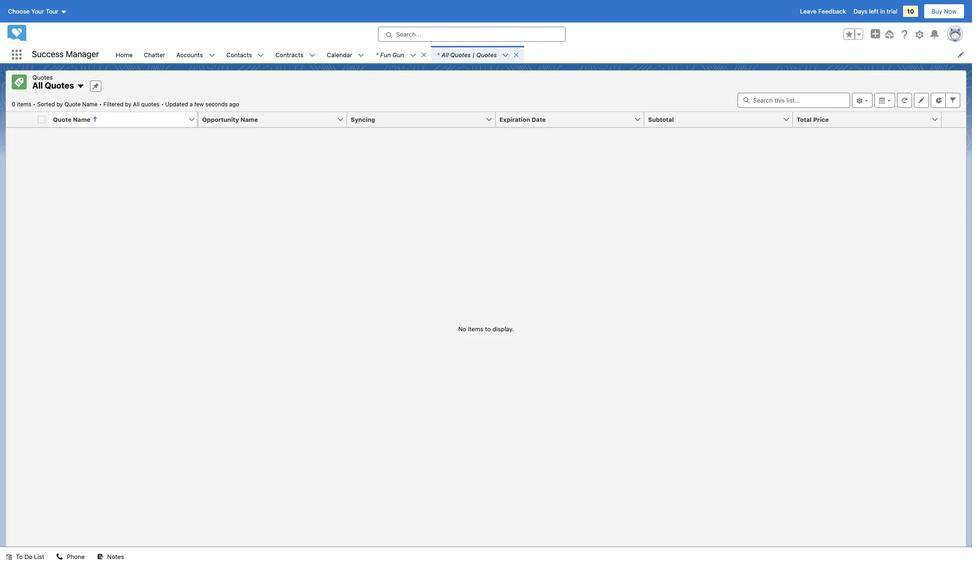 Task type: describe. For each thing, give the bounding box(es) containing it.
calendar list item
[[321, 46, 370, 63]]

updated
[[165, 101, 188, 108]]

quotes down success
[[32, 74, 53, 81]]

home
[[116, 51, 133, 58]]

0 vertical spatial all
[[442, 51, 449, 58]]

to do list button
[[0, 548, 50, 567]]

2 • from the left
[[99, 101, 102, 108]]

name for quote name
[[73, 116, 90, 123]]

none search field inside all quotes|quotes|list view element
[[738, 93, 850, 108]]

a
[[190, 101, 193, 108]]

in
[[880, 8, 885, 15]]

text default image inside calendar list item
[[358, 52, 365, 59]]

items for no
[[468, 325, 484, 333]]

total price
[[797, 116, 829, 123]]

* fun gun
[[376, 51, 404, 58]]

* for * fun gun
[[376, 51, 379, 58]]

total
[[797, 116, 812, 123]]

seconds
[[205, 101, 228, 108]]

quote inside "quote name" button
[[53, 116, 71, 123]]

syncing button
[[347, 112, 485, 127]]

contracts list item
[[270, 46, 321, 63]]

item number image
[[6, 112, 34, 127]]

choose your tour button
[[8, 4, 67, 19]]

to do list
[[16, 553, 44, 561]]

1 • from the left
[[33, 101, 36, 108]]

feedback
[[818, 8, 846, 15]]

all quotes
[[32, 81, 74, 91]]

no
[[458, 325, 466, 333]]

action element
[[942, 112, 966, 127]]

buy
[[932, 8, 942, 15]]

few
[[194, 101, 204, 108]]

contacts list item
[[221, 46, 270, 63]]

expiration
[[499, 116, 530, 123]]

quotes left |
[[450, 51, 471, 58]]

all quotes status
[[12, 101, 165, 108]]

0
[[12, 101, 15, 108]]

opportunity
[[202, 116, 239, 123]]

items for 0
[[17, 101, 31, 108]]

buy now
[[932, 8, 957, 15]]

0 vertical spatial quote
[[64, 101, 81, 108]]

quotes image
[[12, 75, 27, 90]]

your
[[31, 8, 44, 15]]

expiration date element
[[496, 112, 650, 127]]

text default image inside accounts list item
[[209, 52, 215, 59]]

1 by from the left
[[56, 101, 63, 108]]

notes button
[[91, 548, 130, 567]]

text default image inside 'to do list' button
[[6, 554, 12, 561]]

success
[[32, 49, 64, 59]]

* for * all quotes | quotes
[[437, 51, 440, 58]]

total price element
[[793, 112, 947, 127]]

quotes up sorted
[[45, 81, 74, 91]]

total price button
[[793, 112, 931, 127]]

trial
[[887, 8, 898, 15]]

sorted
[[37, 101, 55, 108]]

contacts
[[226, 51, 252, 58]]

opportunity name
[[202, 116, 258, 123]]

syncing
[[351, 116, 375, 123]]

10
[[907, 8, 914, 15]]

text default image right |
[[502, 52, 509, 59]]

notes
[[107, 553, 124, 561]]

search... button
[[378, 27, 565, 42]]

accounts list item
[[171, 46, 221, 63]]

contacts link
[[221, 46, 258, 63]]

contracts link
[[270, 46, 309, 63]]



Task type: locate. For each thing, give the bounding box(es) containing it.
1 horizontal spatial *
[[437, 51, 440, 58]]

days
[[854, 8, 868, 15]]

do
[[24, 553, 32, 561]]

all right quotes image on the left of page
[[32, 81, 43, 91]]

1 vertical spatial all
[[32, 81, 43, 91]]

by right filtered
[[125, 101, 131, 108]]

name for opportunity name
[[241, 116, 258, 123]]

chatter
[[144, 51, 165, 58]]

2 horizontal spatial all
[[442, 51, 449, 58]]

text default image up all quotes status
[[77, 83, 84, 90]]

phone button
[[51, 548, 90, 567]]

name
[[82, 101, 98, 108], [73, 116, 90, 123], [241, 116, 258, 123]]

expiration date button
[[496, 112, 634, 127]]

1 horizontal spatial by
[[125, 101, 131, 108]]

|
[[473, 51, 475, 58]]

leave feedback
[[800, 8, 846, 15]]

list
[[110, 46, 972, 63]]

tour
[[46, 8, 58, 15]]

choose
[[8, 8, 30, 15]]

quotes
[[141, 101, 159, 108]]

text default image inside phone button
[[56, 554, 63, 561]]

text default image inside contacts list item
[[258, 52, 264, 59]]

2 vertical spatial all
[[133, 101, 140, 108]]

accounts
[[176, 51, 203, 58]]

opportunity name element
[[198, 112, 353, 127]]

1 horizontal spatial •
[[99, 101, 102, 108]]

item number element
[[6, 112, 34, 127]]

to
[[16, 553, 23, 561]]

list item down search... button
[[431, 46, 524, 63]]

choose your tour
[[8, 8, 58, 15]]

filtered
[[103, 101, 123, 108]]

quote up quote name
[[64, 101, 81, 108]]

1 * from the left
[[376, 51, 379, 58]]

accounts link
[[171, 46, 209, 63]]

by
[[56, 101, 63, 108], [125, 101, 131, 108]]

by right sorted
[[56, 101, 63, 108]]

1 vertical spatial quote
[[53, 116, 71, 123]]

subtotal button
[[644, 112, 783, 127]]

text default image left phone
[[56, 554, 63, 561]]

items left to
[[468, 325, 484, 333]]

•
[[33, 101, 36, 108], [99, 101, 102, 108], [161, 101, 164, 108]]

0 horizontal spatial *
[[376, 51, 379, 58]]

text default image inside contracts list item
[[309, 52, 316, 59]]

buy now button
[[924, 4, 965, 19]]

no items to display.
[[458, 325, 514, 333]]

days left in trial
[[854, 8, 898, 15]]

quote down sorted
[[53, 116, 71, 123]]

2 list item from the left
[[431, 46, 524, 63]]

list item
[[370, 46, 431, 63], [431, 46, 524, 63]]

subtotal
[[648, 116, 674, 123]]

name inside button
[[241, 116, 258, 123]]

fun
[[380, 51, 391, 58]]

*
[[376, 51, 379, 58], [437, 51, 440, 58]]

2 by from the left
[[125, 101, 131, 108]]

contracts
[[275, 51, 303, 58]]

cell
[[34, 112, 49, 127]]

group
[[844, 29, 863, 40]]

calendar link
[[321, 46, 358, 63]]

quote name
[[53, 116, 90, 123]]

success manager
[[32, 49, 99, 59]]

text default image inside notes button
[[97, 554, 103, 561]]

name left filtered
[[82, 101, 98, 108]]

syncing element
[[347, 112, 501, 127]]

text default image
[[421, 51, 427, 58], [513, 51, 520, 58], [209, 52, 215, 59], [309, 52, 316, 59], [358, 52, 365, 59], [410, 52, 416, 59], [6, 554, 12, 561]]

list item down search...
[[370, 46, 431, 63]]

text default image inside all quotes|quotes|list view element
[[77, 83, 84, 90]]

0 horizontal spatial by
[[56, 101, 63, 108]]

all left quotes
[[133, 101, 140, 108]]

calendar
[[327, 51, 352, 58]]

items right the 0
[[17, 101, 31, 108]]

None search field
[[738, 93, 850, 108]]

subtotal element
[[644, 112, 799, 127]]

ago
[[229, 101, 239, 108]]

list containing home
[[110, 46, 972, 63]]

now
[[944, 8, 957, 15]]

action image
[[942, 112, 966, 127]]

leave feedback link
[[800, 8, 846, 15]]

display.
[[493, 325, 514, 333]]

name right opportunity
[[241, 116, 258, 123]]

1 list item from the left
[[370, 46, 431, 63]]

text default image right contacts
[[258, 52, 264, 59]]

1 horizontal spatial all
[[133, 101, 140, 108]]

price
[[813, 116, 829, 123]]

2 horizontal spatial •
[[161, 101, 164, 108]]

0 horizontal spatial items
[[17, 101, 31, 108]]

quotes right |
[[476, 51, 497, 58]]

quotes
[[450, 51, 471, 58], [476, 51, 497, 58], [32, 74, 53, 81], [45, 81, 74, 91]]

chatter link
[[138, 46, 171, 63]]

all quotes|quotes|list view element
[[6, 70, 967, 548]]

expiration date
[[499, 116, 546, 123]]

to
[[485, 325, 491, 333]]

quote name button
[[49, 112, 188, 127]]

• right quotes
[[161, 101, 164, 108]]

0 horizontal spatial •
[[33, 101, 36, 108]]

all
[[442, 51, 449, 58], [32, 81, 43, 91], [133, 101, 140, 108]]

name inside button
[[73, 116, 90, 123]]

name down all quotes status
[[73, 116, 90, 123]]

phone
[[67, 553, 85, 561]]

3 • from the left
[[161, 101, 164, 108]]

* all quotes | quotes
[[437, 51, 497, 58]]

all left |
[[442, 51, 449, 58]]

• left sorted
[[33, 101, 36, 108]]

quote name element
[[49, 112, 204, 127]]

• left filtered
[[99, 101, 102, 108]]

date
[[532, 116, 546, 123]]

2 * from the left
[[437, 51, 440, 58]]

0 vertical spatial items
[[17, 101, 31, 108]]

left
[[869, 8, 879, 15]]

* left fun
[[376, 51, 379, 58]]

gun
[[393, 51, 404, 58]]

Search All Quotes list view. search field
[[738, 93, 850, 108]]

text default image left notes
[[97, 554, 103, 561]]

items
[[17, 101, 31, 108], [468, 325, 484, 333]]

1 vertical spatial items
[[468, 325, 484, 333]]

quote
[[64, 101, 81, 108], [53, 116, 71, 123]]

cell inside all quotes|quotes|list view element
[[34, 112, 49, 127]]

text default image
[[258, 52, 264, 59], [502, 52, 509, 59], [77, 83, 84, 90], [56, 554, 63, 561], [97, 554, 103, 561]]

list
[[34, 553, 44, 561]]

leave
[[800, 8, 817, 15]]

1 horizontal spatial items
[[468, 325, 484, 333]]

manager
[[66, 49, 99, 59]]

0 items • sorted by quote name • filtered by all quotes • updated a few seconds ago
[[12, 101, 239, 108]]

opportunity name button
[[198, 112, 337, 127]]

* left |
[[437, 51, 440, 58]]

0 horizontal spatial all
[[32, 81, 43, 91]]

search...
[[396, 30, 421, 38]]

home link
[[110, 46, 138, 63]]



Task type: vqa. For each thing, say whether or not it's contained in the screenshot.
an in the you have an upcoming task with leanne tomlin (sample)
no



